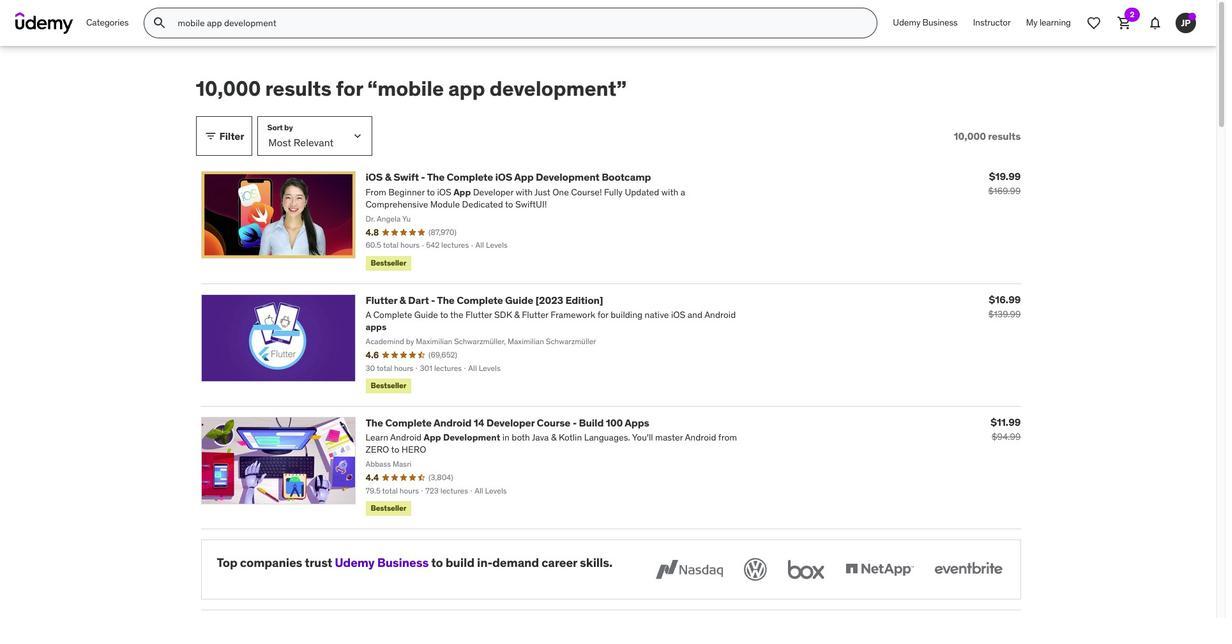 Task type: vqa. For each thing, say whether or not it's contained in the screenshot.
RESULTS
yes



Task type: describe. For each thing, give the bounding box(es) containing it.
filter button
[[196, 117, 253, 156]]

1 vertical spatial business
[[377, 555, 429, 570]]

$94.99
[[992, 431, 1021, 443]]

skills.
[[580, 555, 613, 570]]

netapp image
[[843, 556, 917, 584]]

filter
[[219, 130, 244, 142]]

Search for anything text field
[[175, 12, 862, 34]]

complete for guide
[[457, 294, 503, 306]]

instructor
[[974, 17, 1011, 28]]

$16.99
[[989, 293, 1021, 306]]

1 ios from the left
[[366, 171, 383, 184]]

2 horizontal spatial -
[[573, 416, 577, 429]]

10,000 for 10,000 results for "mobile app development"
[[196, 75, 261, 102]]

instructor link
[[966, 8, 1019, 38]]

the for dart
[[437, 294, 455, 306]]

$169.99
[[989, 186, 1021, 197]]

2 vertical spatial complete
[[385, 416, 432, 429]]

you have alerts image
[[1189, 13, 1197, 20]]

14
[[474, 416, 485, 429]]

trust
[[305, 555, 332, 570]]

1 vertical spatial udemy
[[335, 555, 375, 570]]

my learning
[[1027, 17, 1072, 28]]

1 vertical spatial udemy business link
[[335, 555, 429, 570]]

edition]
[[566, 294, 604, 306]]

build
[[579, 416, 604, 429]]

complete for ios
[[447, 171, 493, 184]]

jp link
[[1171, 8, 1202, 38]]

categories button
[[79, 8, 136, 38]]

my learning link
[[1019, 8, 1079, 38]]

$16.99 $139.99
[[989, 293, 1021, 320]]

- for swift
[[421, 171, 425, 184]]

build
[[446, 555, 475, 570]]

notifications image
[[1148, 15, 1164, 31]]

learning
[[1040, 17, 1072, 28]]

swift
[[394, 171, 419, 184]]

top companies trust udemy business to build in-demand career skills.
[[217, 555, 613, 570]]

flutter & dart - the complete guide [2023 edition] link
[[366, 294, 604, 306]]

categories
[[86, 17, 129, 28]]

$11.99
[[991, 416, 1021, 429]]

in-
[[477, 555, 493, 570]]

$11.99 $94.99
[[991, 416, 1021, 443]]

small image
[[204, 130, 217, 143]]

android
[[434, 416, 472, 429]]

1 horizontal spatial udemy
[[893, 17, 921, 28]]

guide
[[505, 294, 534, 306]]

submit search image
[[152, 15, 168, 31]]

bootcamp
[[602, 171, 651, 184]]

the complete android 14 developer course - build 100 apps link
[[366, 416, 650, 429]]

1 horizontal spatial business
[[923, 17, 958, 28]]

the for swift
[[427, 171, 445, 184]]

top
[[217, 555, 238, 570]]

app
[[515, 171, 534, 184]]

development"
[[490, 75, 627, 102]]

10,000 for 10,000 results
[[954, 130, 987, 142]]



Task type: locate. For each thing, give the bounding box(es) containing it.
0 vertical spatial the
[[427, 171, 445, 184]]

0 vertical spatial business
[[923, 17, 958, 28]]

course
[[537, 416, 571, 429]]

2 ios from the left
[[495, 171, 513, 184]]

ios left app
[[495, 171, 513, 184]]

0 vertical spatial results
[[265, 75, 332, 102]]

100
[[606, 416, 623, 429]]

business left "to"
[[377, 555, 429, 570]]

box image
[[785, 556, 828, 584]]

$19.99 $169.99
[[989, 170, 1021, 197]]

results for 10,000 results for "mobile app development"
[[265, 75, 332, 102]]

1 horizontal spatial &
[[400, 294, 406, 306]]

ios
[[366, 171, 383, 184], [495, 171, 513, 184]]

results inside status
[[989, 130, 1021, 142]]

& left dart in the top left of the page
[[400, 294, 406, 306]]

0 horizontal spatial &
[[385, 171, 392, 184]]

results for 10,000 results
[[989, 130, 1021, 142]]

2 vertical spatial the
[[366, 416, 383, 429]]

my
[[1027, 17, 1038, 28]]

business left instructor
[[923, 17, 958, 28]]

1 horizontal spatial results
[[989, 130, 1021, 142]]

complete left guide
[[457, 294, 503, 306]]

demand
[[493, 555, 539, 570]]

nasdaq image
[[653, 556, 726, 584]]

1 vertical spatial the
[[437, 294, 455, 306]]

udemy business link
[[886, 8, 966, 38], [335, 555, 429, 570]]

0 horizontal spatial udemy
[[335, 555, 375, 570]]

"mobile
[[368, 75, 444, 102]]

results
[[265, 75, 332, 102], [989, 130, 1021, 142]]

complete
[[447, 171, 493, 184], [457, 294, 503, 306], [385, 416, 432, 429]]

career
[[542, 555, 578, 570]]

-
[[421, 171, 425, 184], [431, 294, 435, 306], [573, 416, 577, 429]]

the
[[427, 171, 445, 184], [437, 294, 455, 306], [366, 416, 383, 429]]

ios left "swift"
[[366, 171, 383, 184]]

1 vertical spatial &
[[400, 294, 406, 306]]

eventbrite image
[[932, 556, 1005, 584]]

flutter & dart - the complete guide [2023 edition]
[[366, 294, 604, 306]]

1 horizontal spatial 10,000
[[954, 130, 987, 142]]

app
[[449, 75, 485, 102]]

ios & swift - the complete ios app development bootcamp
[[366, 171, 651, 184]]

0 vertical spatial complete
[[447, 171, 493, 184]]

udemy
[[893, 17, 921, 28], [335, 555, 375, 570]]

complete left android
[[385, 416, 432, 429]]

& for flutter
[[400, 294, 406, 306]]

for
[[336, 75, 363, 102]]

results left for
[[265, 75, 332, 102]]

apps
[[625, 416, 650, 429]]

udemy business
[[893, 17, 958, 28]]

10,000 results for "mobile app development"
[[196, 75, 627, 102]]

wishlist image
[[1087, 15, 1102, 31]]

- right dart in the top left of the page
[[431, 294, 435, 306]]

& left "swift"
[[385, 171, 392, 184]]

0 horizontal spatial 10,000
[[196, 75, 261, 102]]

volkswagen image
[[742, 556, 770, 584]]

&
[[385, 171, 392, 184], [400, 294, 406, 306]]

2
[[1131, 10, 1135, 19]]

dart
[[408, 294, 429, 306]]

developer
[[487, 416, 535, 429]]

- for dart
[[431, 294, 435, 306]]

- left build
[[573, 416, 577, 429]]

0 vertical spatial udemy business link
[[886, 8, 966, 38]]

flutter
[[366, 294, 398, 306]]

1 horizontal spatial ios
[[495, 171, 513, 184]]

0 horizontal spatial ios
[[366, 171, 383, 184]]

$19.99
[[990, 170, 1021, 183]]

0 vertical spatial udemy
[[893, 17, 921, 28]]

10,000 results
[[954, 130, 1021, 142]]

1 vertical spatial complete
[[457, 294, 503, 306]]

$139.99
[[989, 308, 1021, 320]]

1 horizontal spatial udemy business link
[[886, 8, 966, 38]]

0 horizontal spatial business
[[377, 555, 429, 570]]

1 horizontal spatial -
[[431, 294, 435, 306]]

shopping cart with 2 items image
[[1118, 15, 1133, 31]]

0 vertical spatial &
[[385, 171, 392, 184]]

0 vertical spatial -
[[421, 171, 425, 184]]

the complete android 14 developer course - build 100 apps
[[366, 416, 650, 429]]

0 vertical spatial 10,000
[[196, 75, 261, 102]]

jp
[[1182, 17, 1191, 28]]

[2023
[[536, 294, 564, 306]]

0 horizontal spatial -
[[421, 171, 425, 184]]

& for ios
[[385, 171, 392, 184]]

2 vertical spatial -
[[573, 416, 577, 429]]

1 vertical spatial -
[[431, 294, 435, 306]]

0 horizontal spatial results
[[265, 75, 332, 102]]

1 vertical spatial 10,000
[[954, 130, 987, 142]]

complete left app
[[447, 171, 493, 184]]

udemy image
[[15, 12, 73, 34]]

2 link
[[1110, 8, 1141, 38]]

10,000
[[196, 75, 261, 102], [954, 130, 987, 142]]

- right "swift"
[[421, 171, 425, 184]]

companies
[[240, 555, 302, 570]]

business
[[923, 17, 958, 28], [377, 555, 429, 570]]

0 horizontal spatial udemy business link
[[335, 555, 429, 570]]

ios & swift - the complete ios app development bootcamp link
[[366, 171, 651, 184]]

results up $19.99
[[989, 130, 1021, 142]]

development
[[536, 171, 600, 184]]

1 vertical spatial results
[[989, 130, 1021, 142]]

10,000 inside status
[[954, 130, 987, 142]]

10,000 results status
[[954, 130, 1021, 142]]

to
[[431, 555, 443, 570]]



